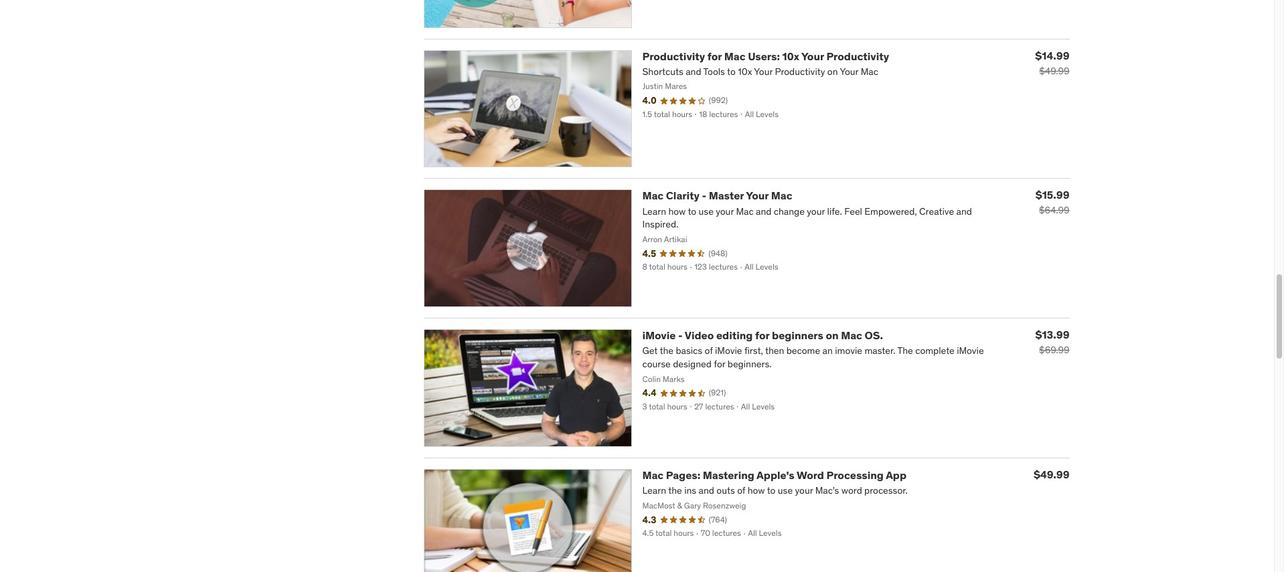 Task type: locate. For each thing, give the bounding box(es) containing it.
- left video
[[678, 329, 683, 342]]

mastering
[[703, 469, 754, 482]]

1 vertical spatial -
[[678, 329, 683, 342]]

1 productivity from the left
[[642, 49, 705, 63]]

mac pages: mastering apple's word processing app
[[642, 469, 907, 482]]

1 horizontal spatial productivity
[[826, 49, 889, 63]]

mac right master
[[771, 189, 792, 203]]

1 horizontal spatial for
[[755, 329, 770, 342]]

$49.99 inside $14.99 $49.99
[[1039, 65, 1070, 77]]

your right 10x
[[801, 49, 824, 63]]

productivity for mac users: 10x your productivity
[[642, 49, 889, 63]]

mac pages: mastering apple's word processing app link
[[642, 469, 907, 482]]

your right master
[[746, 189, 769, 203]]

video
[[685, 329, 714, 342]]

your
[[801, 49, 824, 63], [746, 189, 769, 203]]

10x
[[782, 49, 799, 63]]

apple's
[[757, 469, 794, 482]]

mac right 'on' in the right bottom of the page
[[841, 329, 862, 342]]

on
[[826, 329, 839, 342]]

app
[[886, 469, 907, 482]]

-
[[702, 189, 706, 203], [678, 329, 683, 342]]

for
[[708, 49, 722, 63], [755, 329, 770, 342]]

mac left "clarity"
[[642, 189, 664, 203]]

0 vertical spatial -
[[702, 189, 706, 203]]

os.
[[865, 329, 883, 342]]

mac
[[724, 49, 746, 63], [642, 189, 664, 203], [771, 189, 792, 203], [841, 329, 862, 342], [642, 469, 664, 482]]

- right "clarity"
[[702, 189, 706, 203]]

0 horizontal spatial -
[[678, 329, 683, 342]]

1 vertical spatial for
[[755, 329, 770, 342]]

1 horizontal spatial your
[[801, 49, 824, 63]]

1 vertical spatial your
[[746, 189, 769, 203]]

mac clarity - master your mac
[[642, 189, 792, 203]]

0 horizontal spatial for
[[708, 49, 722, 63]]

for right editing
[[755, 329, 770, 342]]

0 horizontal spatial productivity
[[642, 49, 705, 63]]

productivity
[[642, 49, 705, 63], [826, 49, 889, 63]]

$49.99
[[1039, 65, 1070, 77], [1034, 468, 1070, 481]]

$15.99 $64.99
[[1036, 188, 1070, 217]]

0 vertical spatial $49.99
[[1039, 65, 1070, 77]]

for left users:
[[708, 49, 722, 63]]

mac left 'pages:'
[[642, 469, 664, 482]]

2 productivity from the left
[[826, 49, 889, 63]]

$69.99
[[1039, 344, 1070, 356]]

master
[[709, 189, 744, 203]]



Task type: vqa. For each thing, say whether or not it's contained in the screenshot.
'updated'
no



Task type: describe. For each thing, give the bounding box(es) containing it.
beginners
[[772, 329, 823, 342]]

$14.99 $49.99
[[1035, 49, 1070, 77]]

imovie - video editing for beginners on mac os.
[[642, 329, 883, 342]]

mac clarity - master your mac link
[[642, 189, 792, 203]]

$15.99
[[1036, 188, 1070, 202]]

processing
[[827, 469, 884, 482]]

$64.99
[[1039, 205, 1070, 217]]

clarity
[[666, 189, 700, 203]]

productivity for mac users: 10x your productivity link
[[642, 49, 889, 63]]

0 vertical spatial for
[[708, 49, 722, 63]]

mac left users:
[[724, 49, 746, 63]]

$14.99
[[1035, 49, 1070, 62]]

imovie - video editing for beginners on mac os. link
[[642, 329, 883, 342]]

imovie
[[642, 329, 676, 342]]

$13.99
[[1035, 328, 1070, 342]]

pages:
[[666, 469, 700, 482]]

$13.99 $69.99
[[1035, 328, 1070, 356]]

1 horizontal spatial -
[[702, 189, 706, 203]]

0 vertical spatial your
[[801, 49, 824, 63]]

users:
[[748, 49, 780, 63]]

1 vertical spatial $49.99
[[1034, 468, 1070, 481]]

editing
[[716, 329, 753, 342]]

word
[[797, 469, 824, 482]]

0 horizontal spatial your
[[746, 189, 769, 203]]



